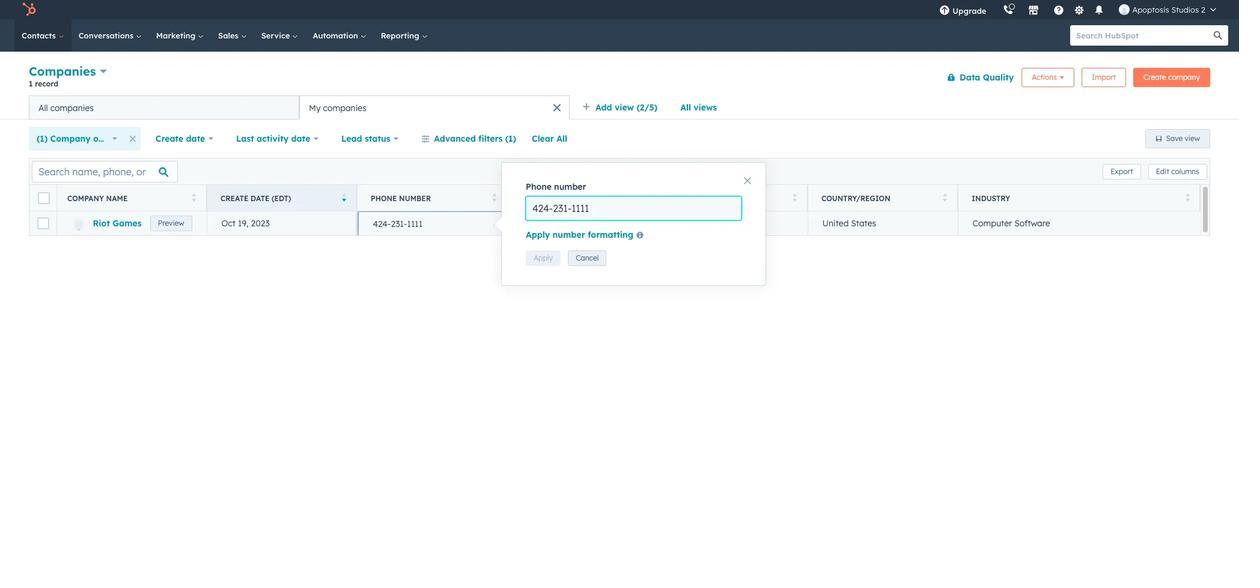 Task type: locate. For each thing, give the bounding box(es) containing it.
apply for apply number formatting
[[526, 230, 550, 240]]

(edt) down last activity date popup button on the top left of page
[[272, 194, 291, 203]]

2 horizontal spatial create
[[1144, 72, 1167, 81]]

0 horizontal spatial press to sort. image
[[492, 193, 497, 202]]

upgrade image
[[940, 5, 951, 16]]

number up the prev
[[553, 230, 585, 240]]

date right activity
[[291, 133, 310, 144]]

menu
[[931, 0, 1225, 19]]

3 press to sort. element from the left
[[642, 193, 647, 203]]

all inside button
[[557, 133, 567, 144]]

0 horizontal spatial create
[[156, 133, 183, 144]]

menu item
[[995, 0, 997, 19]]

0 horizontal spatial oct
[[222, 218, 236, 229]]

oct for oct 4, 2023
[[522, 218, 536, 229]]

all left views in the top of the page
[[681, 102, 691, 113]]

0 vertical spatial company
[[50, 133, 91, 144]]

advanced
[[434, 133, 476, 144]]

upgrade
[[953, 6, 987, 16]]

marketing
[[156, 31, 198, 40]]

press to sort. element for country/region
[[943, 193, 947, 203]]

cancel button
[[568, 251, 607, 266]]

all down 1 record
[[38, 102, 48, 113]]

software
[[1015, 218, 1050, 229]]

conversations link
[[71, 19, 149, 52]]

2 press to sort. image from the left
[[943, 193, 947, 202]]

2023
[[251, 218, 270, 229], [548, 218, 567, 229]]

service
[[261, 31, 292, 40]]

press to sort. image left industry
[[943, 193, 947, 202]]

phone
[[526, 182, 552, 192], [371, 194, 397, 203]]

1 horizontal spatial 2023
[[548, 218, 567, 229]]

all right clear
[[557, 133, 567, 144]]

phone number
[[371, 194, 431, 203]]

0 horizontal spatial (edt)
[[272, 194, 291, 203]]

4 press to sort. element from the left
[[793, 193, 797, 203]]

1 horizontal spatial phone
[[526, 182, 552, 192]]

company up riot
[[67, 194, 104, 203]]

company name
[[67, 194, 128, 203]]

columns
[[1172, 167, 1200, 176]]

sales
[[218, 31, 241, 40]]

oct left 19,
[[222, 218, 236, 229]]

companies button
[[29, 63, 107, 80]]

company
[[1169, 72, 1200, 81]]

0 vertical spatial number
[[554, 182, 586, 192]]

last
[[236, 133, 254, 144], [521, 194, 539, 203]]

import button
[[1082, 68, 1127, 87]]

close image
[[744, 177, 751, 185]]

0 horizontal spatial (1)
[[37, 133, 48, 144]]

save
[[1166, 134, 1183, 143]]

5 press to sort. element from the left
[[943, 193, 947, 203]]

1 vertical spatial view
[[1185, 134, 1200, 143]]

advanced filters (1)
[[434, 133, 516, 144]]

clear
[[532, 133, 554, 144]]

my companies
[[309, 102, 367, 113]]

cancel
[[576, 254, 599, 263]]

1 companies from the left
[[50, 102, 94, 113]]

apoptosis
[[1133, 5, 1170, 14]]

0 horizontal spatial 1
[[29, 79, 33, 88]]

apply down the 4,
[[526, 230, 550, 240]]

1 vertical spatial create
[[156, 133, 183, 144]]

city
[[671, 194, 689, 203]]

industry
[[972, 194, 1011, 203]]

1 press to sort. element from the left
[[191, 193, 196, 203]]

1 inside companies banner
[[29, 79, 33, 88]]

last inside popup button
[[236, 133, 254, 144]]

0 horizontal spatial 2023
[[251, 218, 270, 229]]

2 horizontal spatial press to sort. image
[[793, 193, 797, 202]]

last up the 4,
[[521, 194, 539, 203]]

last left activity
[[236, 133, 254, 144]]

search image
[[1214, 31, 1223, 40]]

1 horizontal spatial (1)
[[505, 133, 516, 144]]

company inside popup button
[[50, 133, 91, 144]]

press to sort. image for industry
[[1186, 193, 1190, 202]]

1
[[29, 79, 33, 88], [578, 243, 582, 254]]

1 for 1
[[578, 243, 582, 254]]

add view (2/5) button
[[575, 96, 673, 120]]

0 vertical spatial view
[[615, 102, 634, 113]]

0 vertical spatial phone
[[526, 182, 552, 192]]

2 2023 from the left
[[548, 218, 567, 229]]

create date button
[[148, 127, 221, 151]]

last activity date button
[[228, 127, 326, 151]]

(1) inside button
[[505, 133, 516, 144]]

1 vertical spatial company
[[67, 194, 104, 203]]

1 horizontal spatial create
[[221, 194, 249, 203]]

press to sort. element for last activity date (edt)
[[642, 193, 647, 203]]

2 date from the left
[[580, 194, 598, 203]]

1 horizontal spatial all
[[557, 133, 567, 144]]

1 vertical spatial apply
[[534, 254, 553, 263]]

1 (edt) from the left
[[272, 194, 291, 203]]

2 horizontal spatial all
[[681, 102, 691, 113]]

(1) down all companies
[[37, 133, 48, 144]]

studios
[[1172, 5, 1199, 14]]

1 press to sort. image from the left
[[492, 193, 497, 202]]

apply for apply
[[534, 254, 553, 263]]

0 horizontal spatial companies
[[50, 102, 94, 113]]

marketing link
[[149, 19, 211, 52]]

number inside apply number formatting button
[[553, 230, 585, 240]]

1 left record
[[29, 79, 33, 88]]

number up 'last activity date (edt)'
[[554, 182, 586, 192]]

all companies button
[[29, 96, 299, 120]]

1 vertical spatial 1
[[578, 243, 582, 254]]

apply button
[[526, 251, 561, 266]]

press to sort. element
[[191, 193, 196, 203], [492, 193, 497, 203], [642, 193, 647, 203], [793, 193, 797, 203], [943, 193, 947, 203], [1186, 193, 1190, 203]]

next button
[[587, 241, 637, 256]]

computer software button
[[958, 212, 1201, 236]]

press to sort. element for city
[[793, 193, 797, 203]]

(1) company owner button
[[29, 127, 125, 151]]

companies up (1) company owner popup button
[[50, 102, 94, 113]]

1 vertical spatial number
[[553, 230, 585, 240]]

1 horizontal spatial oct
[[522, 218, 536, 229]]

press to sort. image down columns at right top
[[1186, 193, 1190, 202]]

0 vertical spatial create
[[1144, 72, 1167, 81]]

2023 right the 4,
[[548, 218, 567, 229]]

1 (1) from the left
[[37, 133, 48, 144]]

phone for phone number
[[526, 182, 552, 192]]

0 horizontal spatial phone
[[371, 194, 397, 203]]

view inside save view button
[[1185, 134, 1200, 143]]

1 horizontal spatial 1
[[578, 243, 582, 254]]

sales link
[[211, 19, 254, 52]]

oct for oct 19, 2023
[[222, 218, 236, 229]]

0 vertical spatial 1
[[29, 79, 33, 88]]

0 horizontal spatial date
[[186, 133, 205, 144]]

notifications button
[[1089, 0, 1110, 19]]

2 press to sort. element from the left
[[492, 193, 497, 203]]

press to sort. image
[[492, 193, 497, 202], [642, 193, 647, 202], [793, 193, 797, 202]]

2 horizontal spatial press to sort. image
[[1186, 193, 1190, 202]]

1 2023 from the left
[[251, 218, 270, 229]]

data
[[960, 72, 981, 83]]

preview
[[158, 219, 184, 228]]

date up oct 19, 2023 at the top left of page
[[251, 194, 270, 203]]

(edt)
[[272, 194, 291, 203], [600, 194, 620, 203]]

press to sort. element for industry
[[1186, 193, 1190, 203]]

formatting
[[588, 230, 634, 240]]

date down all companies button
[[186, 133, 205, 144]]

1 vertical spatial phone
[[371, 194, 397, 203]]

1 horizontal spatial view
[[1185, 134, 1200, 143]]

create left company
[[1144, 72, 1167, 81]]

settings image
[[1074, 5, 1085, 16]]

phone left the number
[[371, 194, 397, 203]]

computer
[[973, 218, 1012, 229]]

2 press to sort. image from the left
[[642, 193, 647, 202]]

view right save
[[1185, 134, 1200, 143]]

hubspot image
[[22, 2, 36, 17]]

country/region
[[822, 194, 891, 203]]

0 horizontal spatial last
[[236, 133, 254, 144]]

1 horizontal spatial press to sort. image
[[943, 193, 947, 202]]

descending sort. press to sort ascending. image
[[342, 193, 346, 202]]

create inside popup button
[[156, 133, 183, 144]]

create inside button
[[1144, 72, 1167, 81]]

date right activity
[[580, 194, 598, 203]]

all views link
[[673, 96, 725, 120]]

0 horizontal spatial view
[[615, 102, 634, 113]]

view for save
[[1185, 134, 1200, 143]]

1 horizontal spatial companies
[[323, 102, 367, 113]]

create up 19,
[[221, 194, 249, 203]]

press to sort. image up the preview button
[[191, 193, 196, 202]]

riot games
[[93, 218, 142, 229]]

my
[[309, 102, 321, 113]]

apply down the prev
[[534, 254, 553, 263]]

clear all
[[532, 133, 567, 144]]

united
[[823, 218, 849, 229]]

1 vertical spatial last
[[521, 194, 539, 203]]

0 vertical spatial last
[[236, 133, 254, 144]]

all views
[[681, 102, 717, 113]]

2 oct from the left
[[522, 218, 536, 229]]

0 vertical spatial apply
[[526, 230, 550, 240]]

2023 right 19,
[[251, 218, 270, 229]]

create
[[1144, 72, 1167, 81], [156, 133, 183, 144], [221, 194, 249, 203]]

companies right my
[[323, 102, 367, 113]]

2 vertical spatial create
[[221, 194, 249, 203]]

next
[[591, 243, 611, 254]]

0 horizontal spatial press to sort. image
[[191, 193, 196, 202]]

2 (edt) from the left
[[600, 194, 620, 203]]

all inside button
[[38, 102, 48, 113]]

1 horizontal spatial date
[[291, 133, 310, 144]]

create down all companies button
[[156, 133, 183, 144]]

apply inside apply button
[[534, 254, 553, 263]]

apply
[[526, 230, 550, 240], [534, 254, 553, 263]]

0 horizontal spatial all
[[38, 102, 48, 113]]

states
[[851, 218, 877, 229]]

19,
[[238, 218, 249, 229]]

(edt) up formatting
[[600, 194, 620, 203]]

help button
[[1049, 0, 1070, 19]]

companies inside button
[[50, 102, 94, 113]]

1 date from the left
[[186, 133, 205, 144]]

(1) right "filters"
[[505, 133, 516, 144]]

phone up activity
[[526, 182, 552, 192]]

view inside "add view (2/5)" popup button
[[615, 102, 634, 113]]

phone number
[[526, 182, 586, 192]]

2 date from the left
[[291, 133, 310, 144]]

press to sort. image for country/region
[[943, 193, 947, 202]]

united states
[[823, 218, 877, 229]]

oct
[[222, 218, 236, 229], [522, 218, 536, 229]]

2 (1) from the left
[[505, 133, 516, 144]]

oct left the 4,
[[522, 218, 536, 229]]

1 horizontal spatial press to sort. image
[[642, 193, 647, 202]]

1 up cancel
[[578, 243, 582, 254]]

1 horizontal spatial last
[[521, 194, 539, 203]]

lead
[[341, 133, 362, 144]]

1 horizontal spatial (edt)
[[600, 194, 620, 203]]

1 for 1 record
[[29, 79, 33, 88]]

0 horizontal spatial date
[[251, 194, 270, 203]]

1 inside 'button'
[[578, 243, 582, 254]]

company down all companies
[[50, 133, 91, 144]]

1 oct from the left
[[222, 218, 236, 229]]

press to sort. image
[[191, 193, 196, 202], [943, 193, 947, 202], [1186, 193, 1190, 202]]

apply inside apply number formatting button
[[526, 230, 550, 240]]

companies inside 'button'
[[323, 102, 367, 113]]

my companies button
[[299, 96, 570, 120]]

view right add
[[615, 102, 634, 113]]

create company button
[[1134, 68, 1211, 87]]

date
[[251, 194, 270, 203], [580, 194, 598, 203]]

1 date from the left
[[251, 194, 270, 203]]

1 horizontal spatial date
[[580, 194, 598, 203]]

6 press to sort. element from the left
[[1186, 193, 1190, 203]]

3 press to sort. image from the left
[[1186, 193, 1190, 202]]

edit columns button
[[1149, 164, 1208, 179]]

None text field
[[526, 197, 742, 221]]

status
[[365, 133, 390, 144]]

edit columns
[[1156, 167, 1200, 176]]

2 companies from the left
[[323, 102, 367, 113]]



Task type: vqa. For each thing, say whether or not it's contained in the screenshot.
Actions in the right top of the page
yes



Task type: describe. For each thing, give the bounding box(es) containing it.
4,
[[539, 218, 546, 229]]

automation link
[[306, 19, 374, 52]]

number for phone
[[554, 182, 586, 192]]

export
[[1111, 167, 1133, 176]]

menu containing apoptosis studios 2
[[931, 0, 1225, 19]]

save view
[[1166, 134, 1200, 143]]

2023 for oct 19, 2023
[[251, 218, 270, 229]]

oct 4, 2023
[[522, 218, 567, 229]]

press to sort. element for phone number
[[492, 193, 497, 203]]

all for all views
[[681, 102, 691, 113]]

all for all companies
[[38, 102, 48, 113]]

add view (2/5)
[[596, 102, 658, 113]]

companies for my companies
[[323, 102, 367, 113]]

date inside popup button
[[291, 133, 310, 144]]

all companies
[[38, 102, 94, 113]]

create for create date
[[156, 133, 183, 144]]

last activity date
[[236, 133, 310, 144]]

views
[[694, 102, 717, 113]]

(1) inside popup button
[[37, 133, 48, 144]]

add
[[596, 102, 612, 113]]

automation
[[313, 31, 361, 40]]

name
[[106, 194, 128, 203]]

settings link
[[1072, 3, 1087, 16]]

press to sort. image for number
[[492, 193, 497, 202]]

create date
[[156, 133, 205, 144]]

date inside popup button
[[186, 133, 205, 144]]

create date (edt)
[[221, 194, 291, 203]]

preview button
[[150, 216, 192, 231]]

(2/5)
[[637, 102, 658, 113]]

contacts
[[22, 31, 58, 40]]

companies
[[29, 64, 96, 79]]

reporting link
[[374, 19, 435, 52]]

advanced filters (1) button
[[414, 127, 524, 151]]

filters
[[478, 133, 503, 144]]

computer software
[[973, 218, 1050, 229]]

apply number formatting button
[[526, 221, 649, 243]]

companies for all companies
[[50, 102, 94, 113]]

edit
[[1156, 167, 1170, 176]]

descending sort. press to sort ascending. element
[[342, 193, 346, 203]]

Search HubSpot search field
[[1071, 25, 1218, 46]]

actions
[[1032, 72, 1057, 81]]

data quality button
[[940, 65, 1015, 89]]

calling icon button
[[999, 2, 1019, 17]]

desperado button
[[658, 212, 808, 236]]

last for last activity date
[[236, 133, 254, 144]]

owner
[[93, 133, 119, 144]]

lead status
[[341, 133, 390, 144]]

2023 for oct 4, 2023
[[548, 218, 567, 229]]

import
[[1092, 72, 1116, 81]]

quality
[[983, 72, 1014, 83]]

1 record
[[29, 79, 58, 88]]

desperado
[[672, 218, 716, 229]]

riot
[[93, 218, 110, 229]]

actions button
[[1022, 68, 1075, 87]]

3 press to sort. image from the left
[[793, 193, 797, 202]]

view for add
[[615, 102, 634, 113]]

create company
[[1144, 72, 1200, 81]]

Search name, phone, or domain search field
[[32, 161, 178, 182]]

marketplaces image
[[1029, 5, 1040, 16]]

search button
[[1208, 25, 1229, 46]]

export button
[[1103, 164, 1141, 179]]

1 press to sort. image from the left
[[191, 193, 196, 202]]

contacts link
[[14, 19, 71, 52]]

service link
[[254, 19, 306, 52]]

prev
[[551, 243, 569, 254]]

calling icon image
[[1004, 5, 1014, 16]]

tara schultz image
[[1120, 4, 1130, 15]]

activity
[[542, 194, 577, 203]]

notifications image
[[1094, 5, 1105, 16]]

apply number formatting
[[526, 230, 634, 240]]

-- text field
[[373, 218, 491, 231]]

data quality
[[960, 72, 1014, 83]]

united states button
[[808, 212, 958, 236]]

lead status button
[[334, 127, 407, 151]]

reporting
[[381, 31, 422, 40]]

apoptosis studios 2 button
[[1112, 0, 1224, 19]]

marketplaces button
[[1022, 0, 1047, 19]]

number for apply
[[553, 230, 585, 240]]

last for last activity date (edt)
[[521, 194, 539, 203]]

create for create date (edt)
[[221, 194, 249, 203]]

riot games link
[[93, 218, 142, 229]]

2
[[1202, 5, 1206, 14]]

create for create company
[[1144, 72, 1167, 81]]

pagination navigation
[[528, 240, 637, 256]]

(1) company owner
[[37, 133, 119, 144]]

activity
[[257, 133, 289, 144]]

last activity date (edt)
[[521, 194, 620, 203]]

save view button
[[1145, 129, 1211, 148]]

games
[[113, 218, 142, 229]]

clear all button
[[524, 127, 575, 151]]

oct 19, 2023
[[222, 218, 270, 229]]

1 button
[[574, 240, 587, 256]]

phone for phone number
[[371, 194, 397, 203]]

companies banner
[[29, 62, 1211, 96]]

help image
[[1054, 5, 1065, 16]]

press to sort. image for activity
[[642, 193, 647, 202]]



